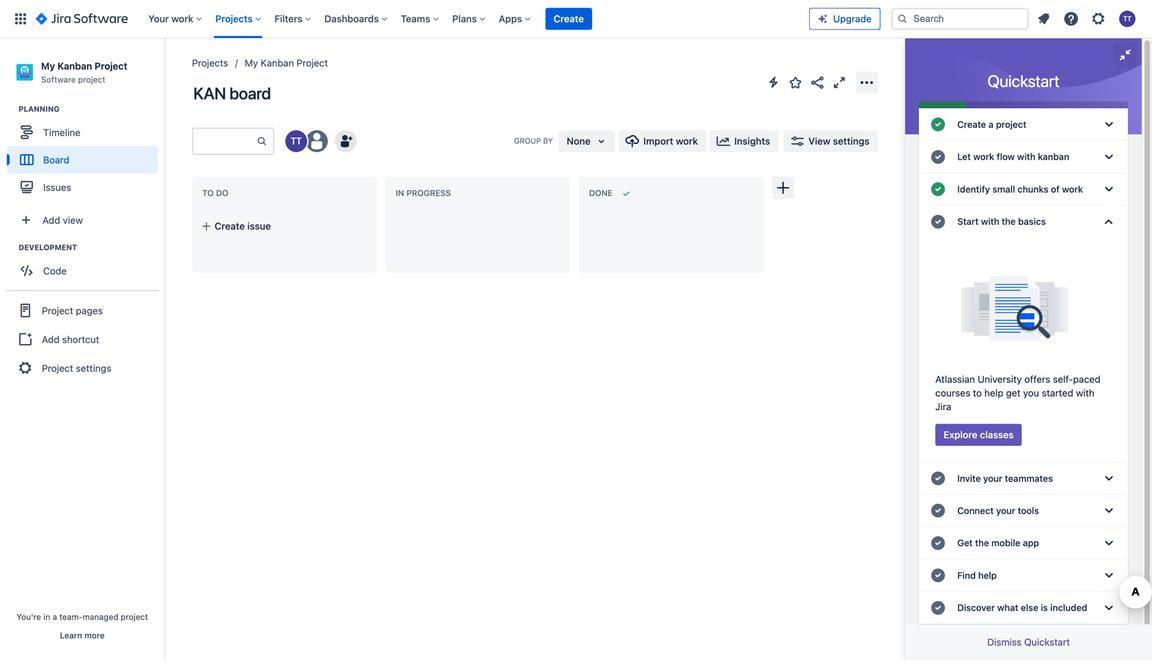 Task type: locate. For each thing, give the bounding box(es) containing it.
1 horizontal spatial with
[[1017, 151, 1036, 162]]

dismiss quickstart link
[[988, 637, 1070, 648]]

work for import
[[676, 135, 698, 147]]

you're in a team-managed project
[[17, 613, 148, 622]]

your inside "dropdown button"
[[983, 473, 1003, 484]]

none button
[[559, 130, 615, 152]]

invite your teammates button
[[919, 462, 1128, 495]]

kanban up software
[[57, 60, 92, 72]]

checked image left discover at the bottom right
[[930, 600, 947, 617]]

2 vertical spatial with
[[1076, 387, 1095, 399]]

add for add view
[[43, 215, 60, 226]]

checked image inside find help dropdown button
[[930, 568, 947, 584]]

2 vertical spatial chevron image
[[1101, 535, 1117, 552]]

let
[[958, 151, 971, 162]]

3 chevron image from the top
[[1101, 214, 1117, 230]]

0 vertical spatial settings
[[833, 135, 870, 147]]

mobile
[[992, 538, 1021, 549]]

checked image inside create a project dropdown button
[[930, 116, 947, 133]]

projects
[[215, 13, 253, 24], [192, 57, 228, 69]]

0 horizontal spatial my
[[41, 60, 55, 72]]

0 horizontal spatial a
[[53, 613, 57, 622]]

0 vertical spatial help
[[985, 387, 1004, 399]]

tools
[[1018, 506, 1039, 517]]

group by
[[514, 137, 553, 146]]

0 horizontal spatial settings
[[76, 363, 111, 374]]

project up planning heading
[[78, 75, 105, 84]]

the right get
[[975, 538, 989, 549]]

chevron image for start with the basics
[[1101, 214, 1117, 230]]

checked image left start
[[930, 214, 947, 230]]

help right find
[[978, 570, 997, 581]]

learn
[[60, 631, 82, 641]]

progress bar
[[919, 102, 1128, 108]]

chevron image inside invite your teammates "dropdown button"
[[1101, 470, 1117, 487]]

2 vertical spatial project
[[121, 613, 148, 622]]

2 chevron image from the top
[[1101, 149, 1117, 165]]

discover what else is included button
[[919, 592, 1128, 624]]

offers
[[1025, 374, 1051, 385]]

add view button
[[8, 207, 156, 234]]

kanban
[[261, 57, 294, 69], [57, 60, 92, 72]]

your right invite on the right of the page
[[983, 473, 1003, 484]]

checked image
[[930, 116, 947, 133], [930, 149, 947, 165], [930, 181, 947, 198], [930, 214, 947, 230], [930, 503, 947, 519], [930, 568, 947, 584]]

work inside primary element
[[171, 13, 193, 24]]

add shortcut
[[42, 334, 99, 345]]

1 vertical spatial your
[[996, 506, 1016, 517]]

1 vertical spatial create
[[958, 119, 986, 130]]

my up software
[[41, 60, 55, 72]]

1 vertical spatial project
[[996, 119, 1027, 130]]

kanban inside my kanban project software project
[[57, 60, 92, 72]]

checked image left identify
[[930, 181, 947, 198]]

dashboards button
[[320, 8, 393, 30]]

chevron image for get the mobile app
[[1101, 535, 1117, 552]]

what
[[998, 603, 1019, 614]]

4 checked image from the top
[[930, 214, 947, 230]]

small
[[993, 184, 1015, 195]]

checked image inside 'identify small chunks of work' dropdown button
[[930, 181, 947, 198]]

1 chevron image from the top
[[1101, 116, 1117, 133]]

projects up kan
[[192, 57, 228, 69]]

Search field
[[892, 8, 1029, 30]]

notifications image
[[1036, 11, 1052, 27]]

minimize image
[[1117, 47, 1134, 63]]

2 checked image from the top
[[930, 535, 947, 552]]

1 checked image from the top
[[930, 116, 947, 133]]

add inside button
[[42, 334, 60, 345]]

jira
[[936, 401, 952, 412]]

filters
[[275, 13, 303, 24]]

4 chevron image from the top
[[1101, 503, 1117, 519]]

chevron image inside discover what else is included dropdown button
[[1101, 600, 1117, 617]]

chevron image inside get the mobile app dropdown button
[[1101, 535, 1117, 552]]

1 horizontal spatial my
[[245, 57, 258, 69]]

work inside dropdown button
[[974, 151, 995, 162]]

teams
[[401, 13, 430, 24]]

project
[[78, 75, 105, 84], [996, 119, 1027, 130], [121, 613, 148, 622]]

sidebar element
[[0, 38, 165, 661]]

1 vertical spatial checked image
[[930, 535, 947, 552]]

checked image left invite on the right of the page
[[930, 470, 947, 487]]

work right "import"
[[676, 135, 698, 147]]

create left the issue
[[215, 221, 245, 232]]

0 horizontal spatial project
[[78, 75, 105, 84]]

your left tools
[[996, 506, 1016, 517]]

dismiss
[[988, 637, 1022, 648]]

create for create
[[554, 13, 584, 24]]

checked image for discover
[[930, 600, 947, 617]]

identify
[[958, 184, 990, 195]]

learn more button
[[60, 630, 105, 641]]

settings
[[833, 135, 870, 147], [76, 363, 111, 374]]

create for create issue
[[215, 221, 245, 232]]

with
[[1017, 151, 1036, 162], [981, 216, 1000, 227], [1076, 387, 1095, 399]]

my for my kanban project software project
[[41, 60, 55, 72]]

with inside start with the basics dropdown button
[[981, 216, 1000, 227]]

create up "let"
[[958, 119, 986, 130]]

quickstart down is on the right
[[1024, 637, 1070, 648]]

checked image left find
[[930, 568, 947, 584]]

give feedback
[[955, 636, 1019, 648]]

help image
[[1063, 11, 1080, 27]]

add view
[[43, 215, 83, 226]]

1 checked image from the top
[[930, 470, 947, 487]]

do
[[216, 188, 228, 198]]

self-
[[1053, 374, 1073, 385]]

your inside dropdown button
[[996, 506, 1016, 517]]

paced
[[1073, 374, 1101, 385]]

give
[[955, 636, 975, 648]]

chevron image
[[1101, 116, 1117, 133], [1101, 149, 1117, 165], [1101, 214, 1117, 230], [1101, 503, 1117, 519], [1101, 568, 1117, 584], [1101, 600, 1117, 617]]

0 vertical spatial your
[[983, 473, 1003, 484]]

settings down add shortcut button
[[76, 363, 111, 374]]

1 horizontal spatial project
[[121, 613, 148, 622]]

2 chevron image from the top
[[1101, 470, 1117, 487]]

2 vertical spatial checked image
[[930, 600, 947, 617]]

project pages link
[[5, 296, 159, 326]]

work right "let"
[[974, 151, 995, 162]]

appswitcher icon image
[[12, 11, 29, 27]]

0 vertical spatial a
[[989, 119, 994, 130]]

2 checked image from the top
[[930, 149, 947, 165]]

add for add shortcut
[[42, 334, 60, 345]]

projects link
[[192, 55, 228, 71]]

star kan board image
[[787, 74, 804, 91]]

projects for projects popup button
[[215, 13, 253, 24]]

0 horizontal spatial with
[[981, 216, 1000, 227]]

add
[[43, 215, 60, 226], [42, 334, 60, 345]]

1 vertical spatial help
[[978, 570, 997, 581]]

checked image
[[930, 470, 947, 487], [930, 535, 947, 552], [930, 600, 947, 617]]

checked image for connect
[[930, 503, 947, 519]]

courses
[[936, 387, 971, 399]]

0 vertical spatial chevron image
[[1101, 181, 1117, 198]]

create inside dropdown button
[[958, 119, 986, 130]]

3 checked image from the top
[[930, 181, 947, 198]]

1 vertical spatial with
[[981, 216, 1000, 227]]

0 vertical spatial project
[[78, 75, 105, 84]]

help down university
[[985, 387, 1004, 399]]

insights
[[734, 135, 770, 147]]

chevron image
[[1101, 181, 1117, 198], [1101, 470, 1117, 487], [1101, 535, 1117, 552]]

quickstart
[[988, 71, 1060, 91], [1024, 637, 1070, 648]]

0 vertical spatial add
[[43, 215, 60, 226]]

checked image for create
[[930, 116, 947, 133]]

included
[[1051, 603, 1088, 614]]

with down paced
[[1076, 387, 1095, 399]]

group containing timeline
[[7, 104, 164, 205]]

project right managed
[[121, 613, 148, 622]]

2 horizontal spatial with
[[1076, 387, 1095, 399]]

quickstart up create a project dropdown button
[[988, 71, 1060, 91]]

2 horizontal spatial create
[[958, 119, 986, 130]]

0 horizontal spatial create
[[215, 221, 245, 232]]

my kanban project
[[245, 57, 328, 69]]

0 vertical spatial group
[[7, 104, 164, 205]]

0 vertical spatial create
[[554, 13, 584, 24]]

project inside my kanban project software project
[[78, 75, 105, 84]]

add inside "dropdown button"
[[43, 215, 60, 226]]

to
[[202, 188, 214, 198]]

with right start
[[981, 216, 1000, 227]]

chevron image for identify small chunks of work
[[1101, 181, 1117, 198]]

group
[[7, 104, 164, 205], [5, 290, 159, 388]]

projects up projects link
[[215, 13, 253, 24]]

checked image for get
[[930, 535, 947, 552]]

project down add shortcut
[[42, 363, 73, 374]]

add left shortcut
[[42, 334, 60, 345]]

5 checked image from the top
[[930, 503, 947, 519]]

settings inside group
[[76, 363, 111, 374]]

import work link
[[619, 130, 706, 152]]

kanban up board in the top left of the page
[[261, 57, 294, 69]]

project up let work flow with kanban
[[996, 119, 1027, 130]]

with inside let work flow with kanban dropdown button
[[1017, 151, 1036, 162]]

3 chevron image from the top
[[1101, 535, 1117, 552]]

planning
[[19, 105, 59, 114]]

0 vertical spatial the
[[1002, 216, 1016, 227]]

1 horizontal spatial create
[[554, 13, 584, 24]]

my up board in the top left of the page
[[245, 57, 258, 69]]

your for invite
[[983, 473, 1003, 484]]

create right apps dropdown button
[[554, 13, 584, 24]]

issue
[[247, 221, 271, 232]]

your
[[983, 473, 1003, 484], [996, 506, 1016, 517]]

2 vertical spatial create
[[215, 221, 245, 232]]

view settings
[[809, 135, 870, 147]]

my kanban project link
[[245, 55, 328, 71]]

checked image inside the connect your tools dropdown button
[[930, 503, 947, 519]]

1 chevron image from the top
[[1101, 181, 1117, 198]]

a
[[989, 119, 994, 130], [53, 613, 57, 622]]

plans button
[[448, 8, 491, 30]]

checked image for identify
[[930, 181, 947, 198]]

chevron image inside 'identify small chunks of work' dropdown button
[[1101, 181, 1117, 198]]

chevron image for discover what else is included
[[1101, 600, 1117, 617]]

my inside my kanban project software project
[[41, 60, 55, 72]]

settings for project settings
[[76, 363, 111, 374]]

feedback
[[977, 636, 1019, 648]]

0 vertical spatial with
[[1017, 151, 1036, 162]]

view settings image
[[789, 133, 806, 150]]

with right the flow
[[1017, 151, 1036, 162]]

add people image
[[337, 133, 354, 150]]

create column image
[[775, 180, 792, 196]]

1 vertical spatial chevron image
[[1101, 470, 1117, 487]]

jira software image
[[36, 11, 128, 27], [36, 11, 128, 27]]

create for create a project
[[958, 119, 986, 130]]

projects inside projects popup button
[[215, 13, 253, 24]]

1 vertical spatial add
[[42, 334, 60, 345]]

3 checked image from the top
[[930, 600, 947, 617]]

checked image inside start with the basics dropdown button
[[930, 214, 947, 230]]

create inside "button"
[[554, 13, 584, 24]]

in progress
[[396, 188, 451, 198]]

1 vertical spatial projects
[[192, 57, 228, 69]]

0 vertical spatial checked image
[[930, 470, 947, 487]]

a up let work flow with kanban
[[989, 119, 994, 130]]

6 chevron image from the top
[[1101, 600, 1117, 617]]

6 checked image from the top
[[930, 568, 947, 584]]

1 vertical spatial settings
[[76, 363, 111, 374]]

settings inside button
[[833, 135, 870, 147]]

add left view
[[43, 215, 60, 226]]

checked image left create a project
[[930, 116, 947, 133]]

chunks
[[1018, 184, 1049, 195]]

work right your
[[171, 13, 193, 24]]

my
[[245, 57, 258, 69], [41, 60, 55, 72]]

project inside my kanban project software project
[[95, 60, 127, 72]]

timeline link
[[7, 119, 158, 146]]

1 vertical spatial group
[[5, 290, 159, 388]]

planning image
[[2, 101, 19, 117]]

settings image
[[1091, 11, 1107, 27]]

board
[[229, 84, 271, 103]]

checked image left connect
[[930, 503, 947, 519]]

1 horizontal spatial kanban
[[261, 57, 294, 69]]

5 chevron image from the top
[[1101, 568, 1117, 584]]

1 horizontal spatial settings
[[833, 135, 870, 147]]

checked image inside let work flow with kanban dropdown button
[[930, 149, 947, 165]]

create inside button
[[215, 221, 245, 232]]

checked image inside discover what else is included dropdown button
[[930, 600, 947, 617]]

university
[[978, 374, 1022, 385]]

project up add shortcut
[[42, 305, 73, 316]]

find help button
[[919, 560, 1128, 592]]

banner
[[0, 0, 1152, 38]]

your for connect
[[996, 506, 1016, 517]]

create
[[554, 13, 584, 24], [958, 119, 986, 130], [215, 221, 245, 232]]

projects button
[[211, 8, 266, 30]]

checked image for invite
[[930, 470, 947, 487]]

with inside atlassian university offers self-paced courses to help get you started with jira
[[1076, 387, 1095, 399]]

the left basics
[[1002, 216, 1016, 227]]

project up planning heading
[[95, 60, 127, 72]]

flow
[[997, 151, 1015, 162]]

project settings link
[[5, 353, 159, 384]]

is
[[1041, 603, 1048, 614]]

0 horizontal spatial kanban
[[57, 60, 92, 72]]

checked image left get
[[930, 535, 947, 552]]

kanban for my kanban project
[[261, 57, 294, 69]]

issues
[[43, 182, 71, 193]]

plans
[[452, 13, 477, 24]]

checked image left "let"
[[930, 149, 947, 165]]

1 horizontal spatial a
[[989, 119, 994, 130]]

2 horizontal spatial project
[[996, 119, 1027, 130]]

1 vertical spatial the
[[975, 538, 989, 549]]

find help
[[958, 570, 997, 581]]

help inside atlassian university offers self-paced courses to help get you started with jira
[[985, 387, 1004, 399]]

automations menu button icon image
[[765, 74, 782, 91]]

a right in
[[53, 613, 57, 622]]

explore
[[944, 429, 978, 441]]

create issue
[[215, 221, 271, 232]]

0 vertical spatial projects
[[215, 13, 253, 24]]

settings right view
[[833, 135, 870, 147]]



Task type: vqa. For each thing, say whether or not it's contained in the screenshot.
As
no



Task type: describe. For each thing, give the bounding box(es) containing it.
invite
[[958, 473, 981, 484]]

apps
[[499, 13, 522, 24]]

project settings
[[42, 363, 111, 374]]

view
[[63, 215, 83, 226]]

give feedback button
[[923, 631, 1128, 653]]

upgrade
[[833, 13, 872, 24]]

else
[[1021, 603, 1039, 614]]

primary element
[[8, 0, 809, 38]]

view
[[809, 135, 831, 147]]

code group
[[7, 242, 164, 289]]

connect your tools
[[958, 506, 1039, 517]]

work for let
[[974, 151, 995, 162]]

get
[[958, 538, 973, 549]]

by
[[543, 137, 553, 146]]

apps button
[[495, 8, 536, 30]]

classes
[[980, 429, 1014, 441]]

project down filters dropdown button
[[297, 57, 328, 69]]

settings for view settings
[[833, 135, 870, 147]]

Search this board text field
[[193, 129, 257, 154]]

shortcut
[[62, 334, 99, 345]]

dashboards
[[325, 13, 379, 24]]

group containing project pages
[[5, 290, 159, 388]]

start with the basics
[[958, 216, 1046, 227]]

chevron image for connect your tools
[[1101, 503, 1117, 519]]

explore classes
[[944, 429, 1014, 441]]

work for your
[[171, 13, 193, 24]]

checked image for find
[[930, 568, 947, 584]]

planning heading
[[19, 104, 164, 115]]

in
[[43, 613, 50, 622]]

dismiss quickstart
[[988, 637, 1070, 648]]

discover
[[958, 603, 995, 614]]

1 vertical spatial a
[[53, 613, 57, 622]]

development
[[19, 243, 77, 252]]

get the mobile app
[[958, 538, 1039, 549]]

you're
[[17, 613, 41, 622]]

help inside find help dropdown button
[[978, 570, 997, 581]]

create button
[[546, 8, 592, 30]]

search image
[[897, 13, 908, 24]]

identify small chunks of work
[[958, 184, 1083, 195]]

discover what else is included
[[958, 603, 1088, 614]]

start with the basics button
[[919, 206, 1128, 238]]

checked image for start
[[930, 214, 947, 230]]

projects for projects link
[[192, 57, 228, 69]]

get the mobile app button
[[919, 527, 1128, 560]]

connect your tools button
[[919, 495, 1128, 527]]

development heading
[[19, 242, 164, 253]]

app
[[1023, 538, 1039, 549]]

find
[[958, 570, 976, 581]]

kan
[[193, 84, 226, 103]]

teams button
[[397, 8, 444, 30]]

import work
[[644, 135, 698, 147]]

a inside dropdown button
[[989, 119, 994, 130]]

upgrade button
[[810, 9, 880, 29]]

kan board
[[193, 84, 271, 103]]

board
[[43, 154, 69, 166]]

more
[[84, 631, 105, 641]]

your profile and settings image
[[1119, 11, 1136, 27]]

chevron image for invite your teammates
[[1101, 470, 1117, 487]]

managed
[[83, 613, 118, 622]]

kanban
[[1038, 151, 1070, 162]]

code link
[[7, 257, 158, 285]]

your work button
[[144, 8, 207, 30]]

atlassian
[[936, 374, 975, 385]]

progress
[[407, 188, 451, 198]]

create a project
[[958, 119, 1027, 130]]

1 horizontal spatial the
[[1002, 216, 1016, 227]]

filters button
[[270, 8, 316, 30]]

to do
[[202, 188, 228, 198]]

your work
[[148, 13, 193, 24]]

work right of
[[1062, 184, 1083, 195]]

0 vertical spatial quickstart
[[988, 71, 1060, 91]]

enter full screen image
[[831, 74, 848, 91]]

in
[[396, 188, 404, 198]]

team-
[[59, 613, 83, 622]]

issues link
[[7, 174, 158, 201]]

pages
[[76, 305, 103, 316]]

you
[[1023, 387, 1039, 399]]

checked image for let
[[930, 149, 947, 165]]

chevron image for let work flow with kanban
[[1101, 149, 1117, 165]]

more image
[[859, 74, 875, 91]]

get
[[1006, 387, 1021, 399]]

import
[[644, 135, 674, 147]]

create a project button
[[919, 108, 1128, 141]]

chevron image for create a project
[[1101, 116, 1117, 133]]

my for my kanban project
[[245, 57, 258, 69]]

insights button
[[710, 130, 779, 152]]

done
[[589, 188, 613, 198]]

sidebar navigation image
[[150, 55, 180, 82]]

0 horizontal spatial the
[[975, 538, 989, 549]]

invite your teammates
[[958, 473, 1053, 484]]

kanban for my kanban project software project
[[57, 60, 92, 72]]

view settings button
[[784, 130, 878, 152]]

board link
[[7, 146, 158, 174]]

banner containing your work
[[0, 0, 1152, 38]]

import image
[[624, 133, 641, 150]]

group
[[514, 137, 541, 146]]

started
[[1042, 387, 1074, 399]]

learn more
[[60, 631, 105, 641]]

explore classes button
[[936, 424, 1022, 446]]

project inside dropdown button
[[996, 119, 1027, 130]]

code
[[43, 265, 67, 277]]

chevron image for find help
[[1101, 568, 1117, 584]]

development image
[[2, 240, 19, 256]]

1 vertical spatial quickstart
[[1024, 637, 1070, 648]]

atlassian university offers self-paced courses to help get you started with jira
[[936, 374, 1101, 412]]



